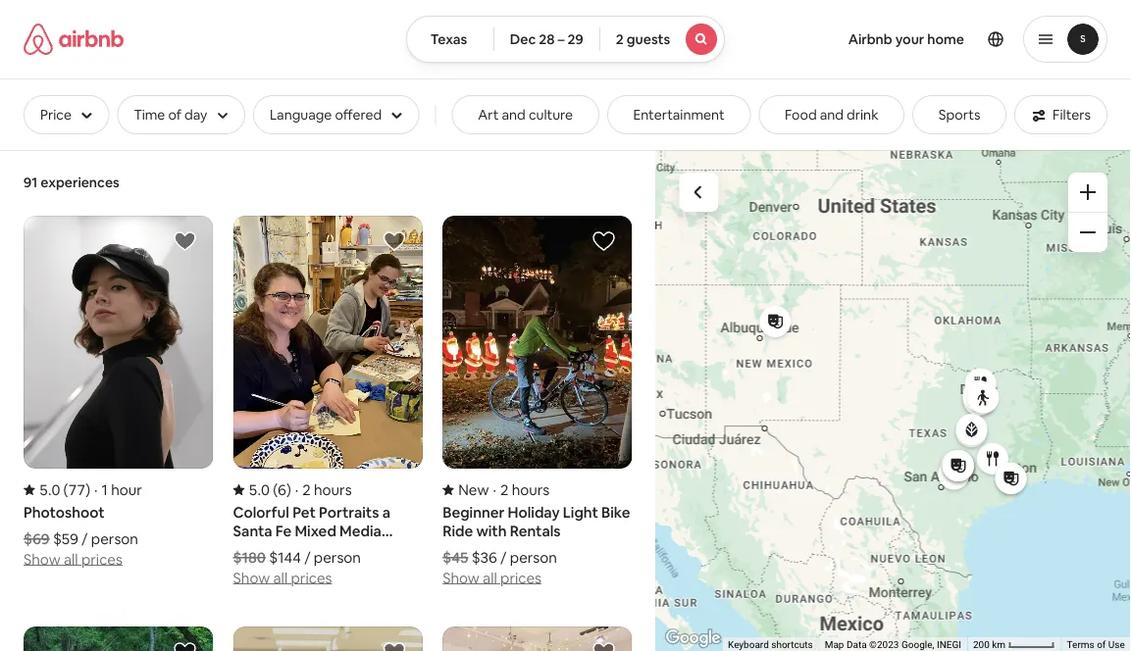 Task type: locate. For each thing, give the bounding box(es) containing it.
0 horizontal spatial · 2 hours
[[295, 481, 352, 500]]

culture
[[529, 106, 573, 124]]

colorful pet portraits a santa fe mixed media experience group
[[233, 216, 423, 588]]

dec
[[510, 30, 536, 48]]

1 horizontal spatial show all prices button
[[233, 567, 332, 588]]

200 km
[[974, 640, 1009, 651]]

of left day
[[168, 106, 182, 124]]

person down rentals
[[510, 548, 557, 567]]

show down $69 at the bottom of page
[[24, 550, 61, 569]]

2 horizontal spatial all
[[483, 569, 497, 588]]

2 horizontal spatial person
[[510, 548, 557, 567]]

media
[[340, 522, 382, 541]]

art and culture
[[478, 106, 573, 124]]

· 2 hours
[[295, 481, 352, 500], [493, 481, 550, 500]]

2 · 2 hours from the left
[[493, 481, 550, 500]]

keyboard
[[729, 640, 770, 651]]

5.0 up photoshoot
[[39, 481, 60, 500]]

0 horizontal spatial and
[[502, 106, 526, 124]]

prices down '$144'
[[291, 569, 332, 588]]

price
[[40, 106, 72, 124]]

2 guests button
[[600, 16, 726, 63]]

0 horizontal spatial ·
[[94, 481, 98, 500]]

airbnb your home link
[[837, 19, 977, 60]]

1 · from the left
[[94, 481, 98, 500]]

5.0 inside colorful pet portraits a santa fe mixed media experience group
[[249, 481, 270, 500]]

of inside dropdown button
[[168, 106, 182, 124]]

/ inside beginner holiday light bike ride with rentals $45 $36 / person show all prices
[[501, 548, 507, 567]]

2 5.0 from the left
[[249, 481, 270, 500]]

person down mixed
[[314, 548, 361, 567]]

experiences
[[41, 174, 120, 191]]

/ right "$36"
[[501, 548, 507, 567]]

1 horizontal spatial add to wishlist image
[[383, 230, 407, 253]]

language offered button
[[253, 95, 420, 134]]

person right $59
[[91, 530, 138, 549]]

0 horizontal spatial 2
[[303, 481, 311, 500]]

sports
[[939, 106, 981, 124]]

time
[[134, 106, 165, 124]]

of left use
[[1098, 640, 1107, 651]]

0 horizontal spatial show all prices button
[[24, 549, 123, 569]]

add to wishlist image inside photoshoot group
[[173, 230, 197, 253]]

show inside beginner holiday light bike ride with rentals $45 $36 / person show all prices
[[443, 569, 480, 588]]

map data ©2023 google, inegi
[[825, 640, 962, 651]]

2 horizontal spatial show all prices button
[[443, 567, 542, 588]]

new experience image
[[443, 481, 489, 500]]

show all prices button for $59
[[24, 549, 123, 569]]

1 and from the left
[[502, 106, 526, 124]]

1 horizontal spatial ·
[[295, 481, 299, 500]]

· 2 hours up pet
[[295, 481, 352, 500]]

hours up portraits
[[314, 481, 352, 500]]

time of day
[[134, 106, 207, 124]]

/ right '$144'
[[304, 548, 311, 567]]

0 horizontal spatial of
[[168, 106, 182, 124]]

200
[[974, 640, 990, 651]]

show all prices button down experience at the left bottom of page
[[233, 567, 332, 588]]

0 horizontal spatial /
[[82, 530, 88, 549]]

terms of use link
[[1068, 640, 1126, 651]]

2 for beginner holiday light bike ride with rentals
[[500, 481, 509, 500]]

· inside photoshoot group
[[94, 481, 98, 500]]

2 horizontal spatial /
[[501, 548, 507, 567]]

colorful
[[233, 503, 289, 522]]

1 horizontal spatial show
[[233, 569, 270, 588]]

· 2 hours up holiday
[[493, 481, 550, 500]]

Entertainment button
[[607, 95, 751, 134]]

hours for 5.0 (6)
[[314, 481, 352, 500]]

0 horizontal spatial person
[[91, 530, 138, 549]]

1 horizontal spatial prices
[[291, 569, 332, 588]]

2 inside button
[[616, 30, 624, 48]]

1 horizontal spatial of
[[1098, 640, 1107, 651]]

· left the 1
[[94, 481, 98, 500]]

hours
[[314, 481, 352, 500], [512, 481, 550, 500]]

show
[[24, 550, 61, 569], [233, 569, 270, 588], [443, 569, 480, 588]]

show all prices button down photoshoot
[[24, 549, 123, 569]]

add to wishlist image
[[383, 230, 407, 253], [173, 641, 197, 652]]

/
[[82, 530, 88, 549], [304, 548, 311, 567], [501, 548, 507, 567]]

· right (6)
[[295, 481, 299, 500]]

2 horizontal spatial ·
[[493, 481, 497, 500]]

guests
[[627, 30, 671, 48]]

· inside colorful pet portraits a santa fe mixed media experience group
[[295, 481, 299, 500]]

hours up holiday
[[512, 481, 550, 500]]

day
[[185, 106, 207, 124]]

map
[[825, 640, 845, 651]]

5.0 inside photoshoot group
[[39, 481, 60, 500]]

2 horizontal spatial 2
[[616, 30, 624, 48]]

show all prices button down with
[[443, 567, 542, 588]]

· 2 hours inside beginner holiday light bike ride with rentals 'group'
[[493, 481, 550, 500]]

2 hours from the left
[[512, 481, 550, 500]]

and for food
[[820, 106, 844, 124]]

pet
[[293, 503, 316, 522]]

filters button
[[1015, 95, 1108, 134]]

/ inside photoshoot $69 $59 / person show all prices
[[82, 530, 88, 549]]

2 up pet
[[303, 481, 311, 500]]

3 · from the left
[[493, 481, 497, 500]]

· 2 hours for 5.0 (6)
[[295, 481, 352, 500]]

1 hours from the left
[[314, 481, 352, 500]]

2 inside colorful pet portraits a santa fe mixed media experience group
[[303, 481, 311, 500]]

show all prices button inside beginner holiday light bike ride with rentals 'group'
[[443, 567, 542, 588]]

hours inside colorful pet portraits a santa fe mixed media experience group
[[314, 481, 352, 500]]

texas
[[431, 30, 467, 48]]

hours for new
[[512, 481, 550, 500]]

2 left guests
[[616, 30, 624, 48]]

prices down photoshoot
[[81, 550, 123, 569]]

hours inside beginner holiday light bike ride with rentals 'group'
[[512, 481, 550, 500]]

0 horizontal spatial prices
[[81, 550, 123, 569]]

0 horizontal spatial add to wishlist image
[[173, 641, 197, 652]]

1 horizontal spatial 2
[[500, 481, 509, 500]]

0 vertical spatial of
[[168, 106, 182, 124]]

0 horizontal spatial 5.0
[[39, 481, 60, 500]]

airbnb
[[849, 30, 893, 48]]

all
[[64, 550, 78, 569], [273, 569, 288, 588], [483, 569, 497, 588]]

drink
[[847, 106, 879, 124]]

show inside photoshoot $69 $59 / person show all prices
[[24, 550, 61, 569]]

show all prices button
[[24, 549, 123, 569], [233, 567, 332, 588], [443, 567, 542, 588]]

of
[[168, 106, 182, 124], [1098, 640, 1107, 651]]

·
[[94, 481, 98, 500], [295, 481, 299, 500], [493, 481, 497, 500]]

1 horizontal spatial · 2 hours
[[493, 481, 550, 500]]

1 horizontal spatial and
[[820, 106, 844, 124]]

fe
[[276, 522, 292, 541]]

1 · 2 hours from the left
[[295, 481, 352, 500]]

photoshoot group
[[24, 216, 214, 569]]

show down $180
[[233, 569, 270, 588]]

· right new
[[493, 481, 497, 500]]

200 km button
[[968, 638, 1062, 652]]

and
[[502, 106, 526, 124], [820, 106, 844, 124]]

food
[[785, 106, 817, 124]]

offered
[[335, 106, 382, 124]]

1 horizontal spatial person
[[314, 548, 361, 567]]

santa
[[233, 522, 272, 541]]

91
[[24, 174, 38, 191]]

2 · from the left
[[295, 481, 299, 500]]

colorful pet portraits a santa fe mixed media experience
[[233, 503, 391, 560]]

show all prices button inside colorful pet portraits a santa fe mixed media experience group
[[233, 567, 332, 588]]

28
[[539, 30, 555, 48]]

/ inside the $180 $144 / person show all prices
[[304, 548, 311, 567]]

2 horizontal spatial show
[[443, 569, 480, 588]]

1 horizontal spatial 5.0
[[249, 481, 270, 500]]

show down $45 in the left of the page
[[443, 569, 480, 588]]

prices inside the $180 $144 / person show all prices
[[291, 569, 332, 588]]

inegi
[[937, 640, 962, 651]]

$36
[[472, 548, 497, 567]]

· 2 hours inside colorful pet portraits a santa fe mixed media experience group
[[295, 481, 352, 500]]

0 horizontal spatial hours
[[314, 481, 352, 500]]

/ right $59
[[82, 530, 88, 549]]

1 5.0 from the left
[[39, 481, 60, 500]]

new
[[459, 481, 489, 500]]

person
[[91, 530, 138, 549], [314, 548, 361, 567], [510, 548, 557, 567]]

None search field
[[406, 16, 726, 63]]

ride
[[443, 522, 473, 541]]

0 horizontal spatial all
[[64, 550, 78, 569]]

Sports button
[[913, 95, 1007, 134]]

and left drink
[[820, 106, 844, 124]]

1 horizontal spatial hours
[[512, 481, 550, 500]]

add to wishlist image
[[173, 230, 197, 253], [593, 230, 616, 253], [383, 641, 407, 652], [593, 641, 616, 652]]

person inside the $180 $144 / person show all prices
[[314, 548, 361, 567]]

2
[[616, 30, 624, 48], [303, 481, 311, 500], [500, 481, 509, 500]]

5.0 for 5.0 (6)
[[249, 481, 270, 500]]

all down $59
[[64, 550, 78, 569]]

all down "$36"
[[483, 569, 497, 588]]

5.0
[[39, 481, 60, 500], [249, 481, 270, 500]]

home
[[928, 30, 965, 48]]

2 right new
[[500, 481, 509, 500]]

language offered
[[270, 106, 382, 124]]

2 horizontal spatial prices
[[501, 569, 542, 588]]

rentals
[[510, 522, 561, 541]]

all inside beginner holiday light bike ride with rentals $45 $36 / person show all prices
[[483, 569, 497, 588]]

5.0 out of 5 average rating,  6 reviews image
[[233, 481, 291, 500]]

0 horizontal spatial show
[[24, 550, 61, 569]]

show all prices button inside photoshoot group
[[24, 549, 123, 569]]

1 vertical spatial of
[[1098, 640, 1107, 651]]

2 and from the left
[[820, 106, 844, 124]]

1 horizontal spatial all
[[273, 569, 288, 588]]

holiday
[[508, 503, 560, 522]]

prices down rentals
[[501, 569, 542, 588]]

your
[[896, 30, 925, 48]]

29
[[568, 30, 584, 48]]

and right art
[[502, 106, 526, 124]]

2 inside beginner holiday light bike ride with rentals 'group'
[[500, 481, 509, 500]]

1 vertical spatial add to wishlist image
[[173, 641, 197, 652]]

5.0 up colorful
[[249, 481, 270, 500]]

· for (6)
[[295, 481, 299, 500]]

0 vertical spatial add to wishlist image
[[383, 230, 407, 253]]

zoom in image
[[1081, 185, 1096, 200]]

person inside photoshoot $69 $59 / person show all prices
[[91, 530, 138, 549]]

Food and drink button
[[759, 95, 905, 134]]

1 horizontal spatial /
[[304, 548, 311, 567]]

$144
[[269, 548, 301, 567]]

all down '$144'
[[273, 569, 288, 588]]

photoshoot $69 $59 / person show all prices
[[24, 503, 138, 569]]



Task type: describe. For each thing, give the bounding box(es) containing it.
of for use
[[1098, 640, 1107, 651]]

a
[[382, 503, 391, 522]]

(77)
[[63, 481, 90, 500]]

all inside the $180 $144 / person show all prices
[[273, 569, 288, 588]]

light
[[563, 503, 599, 522]]

–
[[558, 30, 565, 48]]

portraits
[[319, 503, 379, 522]]

(6)
[[273, 481, 291, 500]]

add to wishlist image inside colorful pet portraits a santa fe mixed media experience group
[[383, 230, 407, 253]]

$69
[[24, 530, 50, 549]]

5.0 (77)
[[39, 481, 90, 500]]

and for art
[[502, 106, 526, 124]]

$45
[[443, 548, 469, 567]]

· 2 hours for new
[[493, 481, 550, 500]]

prices inside beginner holiday light bike ride with rentals $45 $36 / person show all prices
[[501, 569, 542, 588]]

©2023
[[870, 640, 900, 651]]

google map
showing 20 experiences. region
[[656, 149, 1132, 652]]

entertainment
[[634, 106, 725, 124]]

km
[[993, 640, 1006, 651]]

keyboard shortcuts
[[729, 640, 814, 651]]

google,
[[902, 640, 935, 651]]

price button
[[24, 95, 109, 134]]

5.0 (6)
[[249, 481, 291, 500]]

all inside photoshoot $69 $59 / person show all prices
[[64, 550, 78, 569]]

5.0 out of 5 average rating,  77 reviews image
[[24, 481, 90, 500]]

· 1 hour
[[94, 481, 142, 500]]

show inside the $180 $144 / person show all prices
[[233, 569, 270, 588]]

with
[[476, 522, 507, 541]]

of for day
[[168, 106, 182, 124]]

profile element
[[749, 0, 1108, 79]]

time of day button
[[117, 95, 245, 134]]

airbnb your home
[[849, 30, 965, 48]]

5.0 for 5.0 (77)
[[39, 481, 60, 500]]

beginner holiday light bike ride with rentals $45 $36 / person show all prices
[[443, 503, 631, 588]]

terms of use
[[1068, 640, 1126, 651]]

2 for colorful pet portraits a santa fe mixed media experience
[[303, 481, 311, 500]]

91 experiences
[[24, 174, 120, 191]]

dec 28 – 29 button
[[494, 16, 600, 63]]

Art and culture button
[[452, 95, 599, 134]]

beginner
[[443, 503, 505, 522]]

$180 $144 / person show all prices
[[233, 548, 361, 588]]

$180
[[233, 548, 266, 567]]

food and drink
[[785, 106, 879, 124]]

hour
[[111, 481, 142, 500]]

keyboard shortcuts button
[[729, 639, 814, 652]]

texas button
[[406, 16, 495, 63]]

dec 28 – 29
[[510, 30, 584, 48]]

mixed
[[295, 522, 337, 541]]

terms
[[1068, 640, 1095, 651]]

prices inside photoshoot $69 $59 / person show all prices
[[81, 550, 123, 569]]

data
[[847, 640, 868, 651]]

1
[[102, 481, 108, 500]]

beginner holiday light bike ride with rentals group
[[443, 216, 633, 588]]

zoom out image
[[1081, 225, 1096, 240]]

language
[[270, 106, 332, 124]]

experience
[[233, 540, 311, 560]]

· inside beginner holiday light bike ride with rentals 'group'
[[493, 481, 497, 500]]

bike
[[602, 503, 631, 522]]

$59
[[53, 530, 78, 549]]

none search field containing texas
[[406, 16, 726, 63]]

art
[[478, 106, 499, 124]]

photoshoot
[[24, 503, 105, 522]]

person inside beginner holiday light bike ride with rentals $45 $36 / person show all prices
[[510, 548, 557, 567]]

add to wishlist image inside beginner holiday light bike ride with rentals 'group'
[[593, 230, 616, 253]]

· for (77)
[[94, 481, 98, 500]]

show all prices button for $144
[[233, 567, 332, 588]]

use
[[1109, 640, 1126, 651]]

google image
[[661, 626, 726, 652]]

filters
[[1053, 106, 1091, 124]]

shortcuts
[[772, 640, 814, 651]]

show all prices button for $36
[[443, 567, 542, 588]]

2 guests
[[616, 30, 671, 48]]



Task type: vqa. For each thing, say whether or not it's contained in the screenshot.
Fireplace
no



